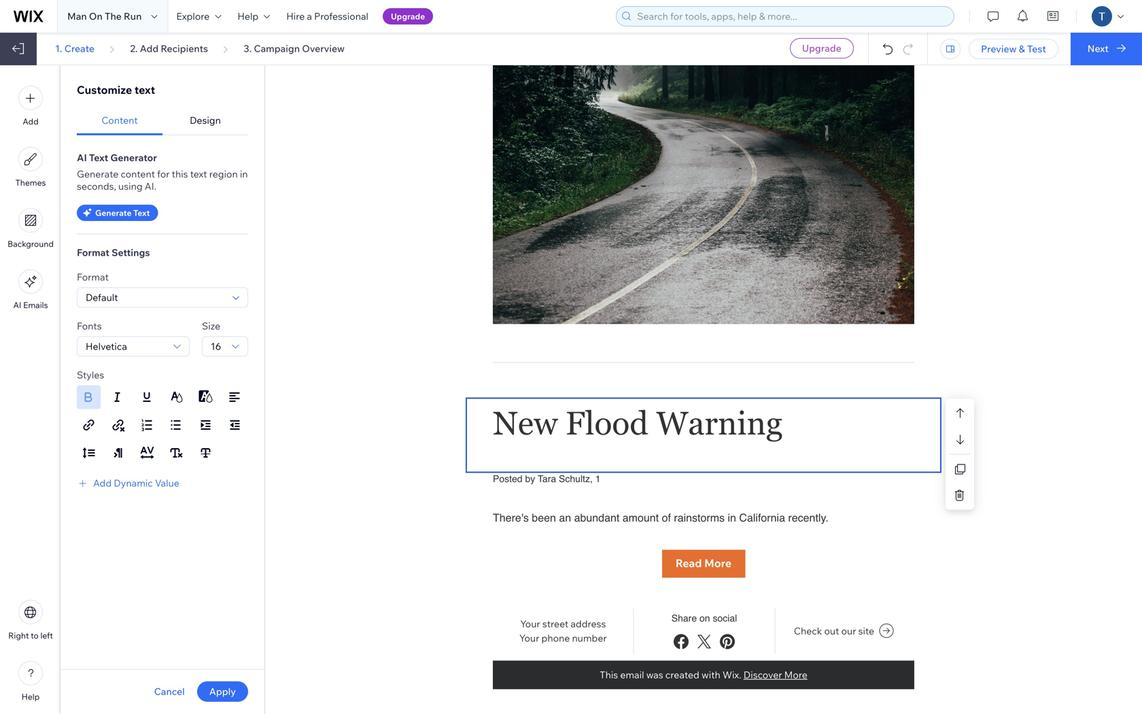 Task type: vqa. For each thing, say whether or not it's contained in the screenshot.
text box
no



Task type: describe. For each thing, give the bounding box(es) containing it.
share on social
[[672, 613, 737, 624]]

an
[[559, 512, 571, 524]]

format for format
[[77, 271, 109, 283]]

been
[[532, 512, 556, 524]]

check out our site link
[[794, 623, 895, 640]]

themes
[[15, 177, 46, 188]]

new
[[493, 405, 558, 442]]

share on pinterest image
[[718, 632, 737, 651]]

size
[[202, 320, 220, 332]]

a
[[307, 10, 312, 22]]

recently.
[[788, 512, 829, 524]]

ai emails button
[[13, 269, 48, 310]]

customize
[[77, 83, 132, 97]]

1 horizontal spatial upgrade button
[[790, 38, 854, 58]]

this email was created with wix. ‌ discover more
[[600, 669, 808, 681]]

add dynamic value
[[93, 477, 179, 489]]

design button
[[163, 106, 248, 135]]

right
[[8, 630, 29, 641]]

read more
[[676, 556, 732, 570]]

seconds,
[[77, 180, 116, 192]]

of
[[662, 512, 671, 524]]

0 vertical spatial help
[[238, 10, 259, 22]]

check
[[794, 625, 822, 637]]

generate inside ai text generator generate content for this text region in seconds, using ai.
[[77, 168, 119, 180]]

format settings
[[77, 247, 150, 258]]

1 vertical spatial help
[[22, 692, 40, 702]]

man
[[67, 10, 87, 22]]

explore
[[176, 10, 210, 22]]

0 horizontal spatial text
[[135, 83, 155, 97]]

ai emails
[[13, 300, 48, 310]]

in inside ai text generator generate content for this text region in seconds, using ai.
[[240, 168, 248, 180]]

1 vertical spatial in
[[728, 512, 736, 524]]

tara
[[538, 473, 556, 484]]

value
[[155, 477, 179, 489]]

this email was created with wix.
[[600, 669, 742, 681]]

apply
[[209, 686, 236, 697]]

generate inside button
[[95, 208, 132, 218]]

share on x (twitter) image
[[695, 632, 714, 651]]

fonts
[[77, 320, 102, 332]]

using
[[118, 180, 143, 192]]

your street address link
[[520, 618, 606, 630]]

man on the run
[[67, 10, 142, 22]]

3. campaign overview link
[[244, 43, 345, 55]]

out
[[825, 625, 839, 637]]

flood
[[566, 405, 649, 442]]

1 vertical spatial your
[[520, 632, 540, 644]]

design
[[190, 114, 221, 126]]

ai for ai emails
[[13, 300, 21, 310]]

1. create
[[55, 43, 95, 54]]

apply button
[[197, 681, 248, 702]]

ai for ai text generator generate content for this text region in seconds, using ai.
[[77, 152, 87, 164]]

preview
[[981, 43, 1017, 55]]

new flood warning
[[493, 405, 783, 442]]

read
[[676, 556, 702, 570]]

check out our site
[[794, 625, 875, 637]]

abundant
[[574, 512, 620, 524]]

region
[[209, 168, 238, 180]]

social
[[713, 613, 737, 624]]

phone
[[542, 632, 570, 644]]

emails
[[23, 300, 48, 310]]

0 horizontal spatial upgrade button
[[383, 8, 433, 24]]

run
[[124, 10, 142, 22]]

warning
[[657, 405, 783, 442]]

0 vertical spatial your
[[520, 618, 540, 630]]

Search for tools, apps, help & more... field
[[633, 7, 950, 26]]

hire a professional link
[[278, 0, 377, 33]]

right to left
[[8, 630, 53, 641]]

0 horizontal spatial help button
[[18, 661, 43, 702]]

2. add recipients link
[[130, 43, 208, 55]]

by
[[525, 473, 535, 484]]

1.
[[55, 43, 62, 54]]

ai.
[[145, 180, 156, 192]]

hire
[[286, 10, 305, 22]]

2. add recipients
[[130, 43, 208, 54]]

themes button
[[15, 147, 46, 188]]

2.
[[130, 43, 138, 54]]



Task type: locate. For each thing, give the bounding box(es) containing it.
1. create link
[[55, 43, 95, 55]]

california
[[740, 512, 785, 524]]

1 horizontal spatial upgrade
[[802, 42, 842, 54]]

the
[[105, 10, 122, 22]]

street
[[543, 618, 569, 630]]

2 format from the top
[[77, 271, 109, 283]]

3.
[[244, 43, 252, 54]]

1 horizontal spatial in
[[728, 512, 736, 524]]

our
[[842, 625, 857, 637]]

ai left the emails
[[13, 300, 21, 310]]

background
[[8, 239, 54, 249]]

discover more link
[[744, 669, 808, 681]]

test
[[1028, 43, 1046, 55]]

left
[[40, 630, 53, 641]]

1 vertical spatial upgrade button
[[790, 38, 854, 58]]

this
[[172, 168, 188, 180]]

0 vertical spatial format
[[77, 247, 109, 258]]

rainstorms
[[674, 512, 725, 524]]

schultz,
[[559, 473, 593, 484]]

tab list containing content
[[77, 106, 248, 135]]

add dynamic value button
[[77, 477, 179, 489]]

next button
[[1071, 33, 1143, 65]]

add inside "button"
[[93, 477, 112, 489]]

0 vertical spatial text
[[135, 83, 155, 97]]

upgrade down search for tools, apps, help & more... field
[[802, 42, 842, 54]]

next
[[1088, 43, 1109, 54]]

upgrade button right professional
[[383, 8, 433, 24]]

1 horizontal spatial help button
[[229, 0, 278, 33]]

create
[[64, 43, 95, 54]]

hire a professional
[[286, 10, 369, 22]]

on
[[700, 613, 710, 624]]

text for ai
[[89, 152, 108, 164]]

content
[[102, 114, 138, 126]]

customize text
[[77, 83, 155, 97]]

text inside ai text generator generate content for this text region in seconds, using ai.
[[190, 168, 207, 180]]

0 horizontal spatial add
[[23, 116, 39, 126]]

overview
[[302, 43, 345, 54]]

tab list
[[77, 106, 248, 135]]

to
[[31, 630, 39, 641]]

0 vertical spatial upgrade
[[391, 11, 425, 21]]

3. campaign overview
[[244, 43, 345, 54]]

campaign
[[254, 43, 300, 54]]

1 format from the top
[[77, 247, 109, 258]]

right to left button
[[8, 600, 53, 641]]

add button
[[18, 86, 43, 126]]

amount
[[623, 512, 659, 524]]

text
[[135, 83, 155, 97], [190, 168, 207, 180]]

1 vertical spatial text
[[190, 168, 207, 180]]

1 vertical spatial format
[[77, 271, 109, 283]]

1 vertical spatial ai
[[13, 300, 21, 310]]

add left dynamic
[[93, 477, 112, 489]]

text inside ai text generator generate content for this text region in seconds, using ai.
[[89, 152, 108, 164]]

1 horizontal spatial ai
[[77, 152, 87, 164]]

add inside button
[[23, 116, 39, 126]]

help button down right to left
[[18, 661, 43, 702]]

format for format settings
[[77, 247, 109, 258]]

generate
[[77, 168, 119, 180], [95, 208, 132, 218]]

posted
[[493, 473, 523, 484]]

professional
[[314, 10, 369, 22]]

generate up the seconds,
[[77, 168, 119, 180]]

0 horizontal spatial in
[[240, 168, 248, 180]]

preview & test
[[981, 43, 1046, 55]]

ai text generator generate content for this text region in seconds, using ai.
[[77, 152, 248, 192]]

0 vertical spatial text
[[89, 152, 108, 164]]

your left phone
[[520, 632, 540, 644]]

text up the seconds,
[[89, 152, 108, 164]]

share
[[672, 613, 697, 624]]

generate down the seconds,
[[95, 208, 132, 218]]

in right region
[[240, 168, 248, 180]]

help up '3.'
[[238, 10, 259, 22]]

0 horizontal spatial text
[[89, 152, 108, 164]]

add for add
[[23, 116, 39, 126]]

1 vertical spatial generate
[[95, 208, 132, 218]]

help button
[[229, 0, 278, 33], [18, 661, 43, 702]]

text right this
[[190, 168, 207, 180]]

content
[[121, 168, 155, 180]]

styles
[[77, 369, 104, 381]]

format down format settings at the left top
[[77, 271, 109, 283]]

dynamic
[[114, 477, 153, 489]]

ai inside button
[[13, 300, 21, 310]]

upgrade button
[[383, 8, 433, 24], [790, 38, 854, 58]]

format left settings
[[77, 247, 109, 258]]

None field
[[82, 288, 229, 307], [82, 337, 172, 356], [207, 337, 231, 356], [82, 288, 229, 307], [82, 337, 172, 356], [207, 337, 231, 356]]

0 vertical spatial ai
[[77, 152, 87, 164]]

help button up '3.'
[[229, 0, 278, 33]]

help down right to left
[[22, 692, 40, 702]]

text inside button
[[133, 208, 150, 218]]

your street address your phone number
[[520, 618, 607, 644]]

1 vertical spatial help button
[[18, 661, 43, 702]]

background button
[[8, 208, 54, 249]]

1
[[596, 473, 601, 484]]

cancel
[[154, 686, 185, 697]]

0 horizontal spatial ai
[[13, 300, 21, 310]]

0 vertical spatial help button
[[229, 0, 278, 33]]

upgrade right professional
[[391, 11, 425, 21]]

0 vertical spatial upgrade button
[[383, 8, 433, 24]]

your left street
[[520, 618, 540, 630]]

1 horizontal spatial add
[[93, 477, 112, 489]]

1 horizontal spatial text
[[133, 208, 150, 218]]

0 vertical spatial add
[[140, 43, 159, 54]]

generate text
[[95, 208, 150, 218]]

add
[[140, 43, 159, 54], [23, 116, 39, 126], [93, 477, 112, 489]]

2 vertical spatial add
[[93, 477, 112, 489]]

ai up the seconds,
[[77, 152, 87, 164]]

0 vertical spatial in
[[240, 168, 248, 180]]

1 vertical spatial upgrade
[[802, 42, 842, 54]]

help
[[238, 10, 259, 22], [22, 692, 40, 702]]

format
[[77, 247, 109, 258], [77, 271, 109, 283]]

text for generate
[[133, 208, 150, 218]]

number
[[572, 632, 607, 644]]

upgrade button down search for tools, apps, help & more... field
[[790, 38, 854, 58]]

add for add dynamic value
[[93, 477, 112, 489]]

on
[[89, 10, 103, 22]]

share on facebook image
[[672, 632, 691, 651]]

1 horizontal spatial help
[[238, 10, 259, 22]]

text down 'ai.'
[[133, 208, 150, 218]]

0 vertical spatial generate
[[77, 168, 119, 180]]

in left california
[[728, 512, 736, 524]]

address
[[571, 618, 606, 630]]

add up themes "button"
[[23, 116, 39, 126]]

1 vertical spatial text
[[133, 208, 150, 218]]

generate text button
[[77, 205, 158, 221]]

1 horizontal spatial text
[[190, 168, 207, 180]]

site
[[859, 625, 875, 637]]

&
[[1019, 43, 1025, 55]]

there's
[[493, 512, 529, 524]]

cancel button
[[154, 686, 185, 698]]

0 horizontal spatial help
[[22, 692, 40, 702]]

ai inside ai text generator generate content for this text region in seconds, using ai.
[[77, 152, 87, 164]]

discover more
[[744, 669, 808, 681]]

read more link
[[662, 550, 746, 577]]

your phone number link
[[520, 632, 607, 644]]

add right 2.
[[140, 43, 159, 54]]

text up content
[[135, 83, 155, 97]]

generator
[[110, 152, 157, 164]]

recipients
[[161, 43, 208, 54]]

settings
[[112, 247, 150, 258]]

2 horizontal spatial add
[[140, 43, 159, 54]]

0 horizontal spatial upgrade
[[391, 11, 425, 21]]

1 vertical spatial add
[[23, 116, 39, 126]]



